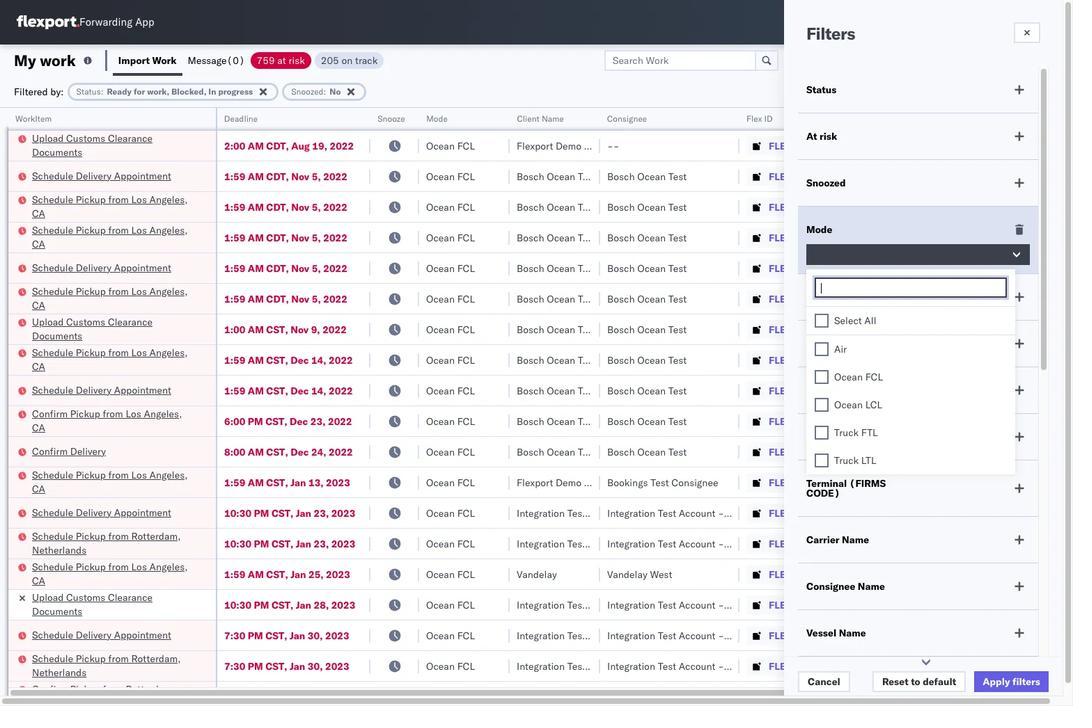 Task type: vqa. For each thing, say whether or not it's contained in the screenshot.


Task type: describe. For each thing, give the bounding box(es) containing it.
from for fifth 'schedule pickup from los angeles, ca' button from the top of the page
[[108, 469, 129, 482]]

schedule delivery appointment link for lhuu7894563, uetu5238478
[[32, 383, 171, 397]]

terminal
[[807, 478, 847, 490]]

3 1846748 from the top
[[799, 232, 841, 244]]

flex-2130384 for schedule delivery appointment
[[769, 630, 841, 643]]

os button
[[1025, 6, 1057, 38]]

1 appointment from the top
[[114, 170, 171, 182]]

5 1:59 am cdt, nov 5, 2022 from the top
[[224, 293, 347, 305]]

jan for schedule delivery appointment button for gvcu5265864
[[296, 507, 311, 520]]

mode button
[[419, 111, 496, 125]]

2 schedule pickup from los angeles, ca from the top
[[32, 224, 188, 250]]

8 am from the top
[[248, 354, 264, 367]]

1 vertical spatial 23,
[[314, 507, 329, 520]]

flex id
[[747, 114, 773, 124]]

4 ca from the top
[[32, 360, 45, 373]]

lagerfeld for schedule delivery appointment button associated with nyku9743990
[[747, 630, 789, 643]]

angeles, for confirm pickup from los angeles, ca button
[[144, 408, 182, 420]]

2023 for fifth 'schedule pickup from los angeles, ca' button from the top of the page
[[326, 477, 350, 489]]

upload customs clearance documents button for 1:00 am cst, nov 9, 2022
[[32, 315, 198, 344]]

10:30 for schedule pickup from rotterdam, netherlands
[[224, 538, 251, 551]]

1 schedule pickup from los angeles, ca button from the top
[[32, 193, 198, 222]]

schedule delivery appointment for gvcu5265864
[[32, 507, 171, 519]]

1:59 for fifth 'schedule pickup from los angeles, ca' button from the top of the page's 'schedule pickup from los angeles, ca' "link"
[[224, 477, 245, 489]]

: for status
[[101, 86, 103, 96]]

hlxu8034992 for fourth 'schedule pickup from los angeles, ca' button from the bottom
[[1006, 293, 1073, 305]]

12 schedule from the top
[[32, 629, 73, 642]]

ocean fcl for the schedule delivery appointment link associated with nyku9743990
[[426, 630, 475, 643]]

flex-1889466 for schedule delivery appointment
[[769, 385, 841, 397]]

lhuu7894563, uetu5238478 for confirm pickup from los angeles, ca
[[858, 415, 1000, 428]]

mbl/mawb numbers
[[949, 114, 1034, 124]]

bookings
[[607, 477, 648, 489]]

1 ceau7522281, hlxu6269489, hlxu8034992 from the top
[[858, 170, 1073, 182]]

confirm pickup from los angeles, ca
[[32, 408, 182, 434]]

message (0)
[[188, 54, 245, 67]]

from for 2nd 'schedule pickup from los angeles, ca' button from the top
[[108, 224, 129, 236]]

jan for schedule pickup from rotterdam, netherlands 'button' associated with 10:30 pm cst, jan 23, 2023
[[296, 538, 311, 551]]

track
[[355, 54, 378, 67]]

2:00
[[224, 140, 245, 152]]

8 schedule from the top
[[32, 469, 73, 482]]

1662119
[[799, 569, 841, 581]]

3 upload customs clearance documents link from the top
[[32, 591, 198, 619]]

1:59 for 'schedule pickup from los angeles, ca' "link" related to 2nd 'schedule pickup from los angeles, ca' button from the top
[[224, 232, 245, 244]]

maeu9408431 for schedule delivery appointment
[[949, 507, 1019, 520]]

snoozed for snoozed
[[807, 177, 846, 189]]

account for schedule pickup from rotterdam, netherlands 'button' associated with 10:30 pm cst, jan 23, 2023
[[679, 538, 716, 551]]

filtered by:
[[14, 85, 64, 98]]

10 am from the top
[[248, 446, 264, 459]]

default
[[923, 676, 956, 689]]

3 upload customs clearance documents from the top
[[32, 592, 153, 618]]

1 cdt, from the top
[[266, 140, 289, 152]]

0 vertical spatial risk
[[289, 54, 305, 67]]

deadline button
[[217, 111, 357, 125]]

flex- for schedule delivery appointment button associated with nyku9743990
[[769, 630, 799, 643]]

schedule delivery appointment button for gvcu5265864
[[32, 506, 171, 521]]

3 integration from the top
[[607, 599, 655, 612]]

1 5, from the top
[[312, 170, 321, 183]]

4 ceau7522281, from the top
[[858, 262, 930, 274]]

4 1:59 am cdt, nov 5, 2022 from the top
[[224, 262, 347, 275]]

forwarding app
[[79, 16, 154, 29]]

3 flex-2130387 from the top
[[769, 599, 841, 612]]

container
[[858, 108, 895, 118]]

workitem button
[[8, 111, 202, 125]]

os
[[1034, 17, 1047, 27]]

Search Shipments (/) text field
[[807, 12, 941, 33]]

flex- for lhuu7894563, uetu5238478's schedule delivery appointment button
[[769, 385, 799, 397]]

14, for schedule delivery appointment
[[311, 385, 326, 397]]

14, for schedule pickup from los angeles, ca
[[311, 354, 326, 367]]

on
[[342, 54, 353, 67]]

status for status : ready for work, blocked, in progress
[[76, 86, 101, 96]]

id
[[764, 114, 773, 124]]

flex- for schedule delivery appointment button for gvcu5265864
[[769, 507, 799, 520]]

9,
[[311, 324, 320, 336]]

reset
[[882, 676, 909, 689]]

numbers for mbl/mawb numbers
[[999, 114, 1034, 124]]

by:
[[50, 85, 64, 98]]

13 schedule from the top
[[32, 653, 73, 665]]

7:30 for schedule pickup from rotterdam, netherlands
[[224, 661, 245, 673]]

action
[[1024, 54, 1055, 67]]

at risk
[[807, 130, 837, 143]]

confirm pickup from rotterdam, netherlands button
[[32, 683, 198, 707]]

carrier
[[807, 534, 840, 547]]

mbl/mawb
[[949, 114, 997, 124]]

1 vertical spatial client name
[[807, 291, 864, 304]]

ceau7522281, hlxu6269489, hlxu8034992 for first 'schedule pickup from los angeles, ca' button from the top
[[858, 201, 1073, 213]]

my
[[14, 50, 36, 70]]

filters
[[807, 23, 855, 44]]

1 ceau7522281, from the top
[[858, 170, 930, 182]]

2130387 for schedule pickup from rotterdam, netherlands
[[799, 538, 841, 551]]

pickup for confirm pickup from rotterdam, netherlands button
[[70, 684, 100, 696]]

1 vertical spatial client
[[807, 291, 835, 304]]

1:00 am cst, nov 9, 2022
[[224, 324, 347, 336]]

app
[[135, 16, 154, 29]]

7 am from the top
[[248, 324, 264, 336]]

(0)
[[227, 54, 245, 67]]

pickup for first 'schedule pickup from los angeles, ca' button from the top
[[76, 193, 106, 206]]

4 uetu5238478 from the top
[[932, 446, 1000, 458]]

6 flex-1846748 from the top
[[769, 324, 841, 336]]

: for snoozed
[[324, 86, 326, 96]]

for
[[134, 86, 145, 96]]

batch action button
[[973, 50, 1064, 71]]

hlxu6269489, for fourth 'schedule pickup from los angeles, ca' button from the bottom
[[932, 293, 1003, 305]]

1 schedule delivery appointment button from the top
[[32, 169, 171, 184]]

4 lhuu7894563, from the top
[[858, 446, 930, 458]]

work
[[40, 50, 76, 70]]

7 ca from the top
[[32, 575, 45, 587]]

8:00 am cst, dec 24, 2022
[[224, 446, 353, 459]]

6:00
[[224, 415, 245, 428]]

3 karl from the top
[[727, 599, 745, 612]]

3 ceau7522281, from the top
[[858, 231, 930, 244]]

1 schedule delivery appointment from the top
[[32, 170, 171, 182]]

6 schedule from the top
[[32, 346, 73, 359]]

schedule delivery appointment for ceau7522281, hlxu6269489, hlxu8034992
[[32, 262, 171, 274]]

flex-1893174
[[769, 477, 841, 489]]

flex- for schedule delivery appointment button related to ceau7522281, hlxu6269489, hlxu8034992
[[769, 262, 799, 275]]

clearance for 2:00 am cdt, aug 19, 2022
[[108, 132, 153, 145]]

air
[[834, 343, 847, 356]]

lhuu7894563, for schedule delivery appointment
[[858, 384, 930, 397]]

truck for truck ftl
[[834, 427, 859, 439]]

flex id button
[[740, 111, 837, 125]]

1 schedule pickup from los angeles, ca from the top
[[32, 193, 188, 220]]

delivery for lhuu7894563, uetu5238478
[[76, 384, 112, 397]]

karl for 7:30 pm cst, jan 30, 2023's schedule pickup from rotterdam, netherlands 'button'
[[727, 661, 745, 673]]

blocked,
[[171, 86, 206, 96]]

9 resize handle column header from the left
[[1038, 108, 1054, 707]]

client name button
[[510, 111, 586, 125]]

schedule pickup from rotterdam, netherlands button for 7:30 pm cst, jan 30, 2023
[[32, 652, 198, 682]]

3 5, from the top
[[312, 232, 321, 244]]

karl for schedule pickup from rotterdam, netherlands 'button' associated with 10:30 pm cst, jan 23, 2023
[[727, 538, 745, 551]]

filtered
[[14, 85, 48, 98]]

1 schedule delivery appointment link from the top
[[32, 169, 171, 183]]

1 hlxu8034992 from the top
[[1006, 170, 1073, 182]]

1893174
[[799, 477, 841, 489]]

9 am from the top
[[248, 385, 264, 397]]

reset to default button
[[873, 672, 966, 693]]

lagerfeld for 7:30 pm cst, jan 30, 2023's schedule pickup from rotterdam, netherlands 'button'
[[747, 661, 789, 673]]

11 schedule from the top
[[32, 561, 73, 574]]

upload customs clearance documents link for 1:00 am cst, nov 9, 2022
[[32, 315, 198, 343]]

cancel
[[808, 676, 841, 689]]

pickup for confirm pickup from los angeles, ca button
[[70, 408, 100, 420]]

upload customs clearance documents for 1:00 am cst, nov 9, 2022
[[32, 316, 153, 342]]

6 hlxu8034992 from the top
[[1006, 323, 1073, 336]]

resize handle column header for consignee
[[723, 108, 740, 707]]

2 5, from the top
[[312, 201, 321, 213]]

flex- for schedule pickup from rotterdam, netherlands 'button' associated with 10:30 pm cst, jan 23, 2023
[[769, 538, 799, 551]]

5 schedule pickup from los angeles, ca from the top
[[32, 469, 188, 496]]

3 am from the top
[[248, 201, 264, 213]]

ceau7522281, hlxu6269489, hlxu8034992 for fourth 'schedule pickup from los angeles, ca' button from the bottom
[[858, 293, 1073, 305]]

arrival port
[[807, 384, 861, 397]]

aug
[[291, 140, 310, 152]]

from for confirm pickup from los angeles, ca button
[[103, 408, 123, 420]]

1:59 for first 'schedule pickup from los angeles, ca' button from the top 'schedule pickup from los angeles, ca' "link"
[[224, 201, 245, 213]]

2 am from the top
[[248, 170, 264, 183]]

flex-2130387 for schedule delivery appointment
[[769, 507, 841, 520]]

status for status
[[807, 84, 837, 96]]

jan for schedule delivery appointment button associated with nyku9743990
[[290, 630, 305, 643]]

0 vertical spatial --
[[607, 140, 619, 152]]

ltl
[[861, 455, 877, 467]]

arrival
[[807, 384, 838, 397]]

upload customs clearance documents button for 2:00 am cdt, aug 19, 2022
[[32, 131, 198, 161]]

6 schedule pickup from los angeles, ca button from the top
[[32, 560, 198, 590]]

filters
[[1013, 676, 1041, 689]]

my work
[[14, 50, 76, 70]]

schedule delivery appointment button for nyku9743990
[[32, 629, 171, 644]]

3 1:59 am cdt, nov 5, 2022 from the top
[[224, 232, 347, 244]]

schedule pickup from rotterdam, netherlands for 10:30 pm cst, jan 23, 2023
[[32, 530, 181, 557]]

forwarding app link
[[17, 15, 154, 29]]

1 ca from the top
[[32, 207, 45, 220]]

5 schedule from the top
[[32, 285, 73, 298]]

1 flex-1846748 from the top
[[769, 170, 841, 183]]

integration for schedule delivery appointment button for gvcu5265864
[[607, 507, 655, 520]]

2 ca from the top
[[32, 238, 45, 250]]

final port
[[807, 431, 852, 444]]

3 ca from the top
[[32, 299, 45, 312]]

at
[[807, 130, 817, 143]]

vessel
[[807, 628, 837, 640]]

angeles, for 2nd 'schedule pickup from los angeles, ca' button from the top
[[149, 224, 188, 236]]

to
[[911, 676, 921, 689]]

3 schedule from the top
[[32, 224, 73, 236]]

work
[[152, 54, 177, 67]]

2023 for 7:30 pm cst, jan 30, 2023's schedule pickup from rotterdam, netherlands 'button'
[[325, 661, 349, 673]]

status : ready for work, blocked, in progress
[[76, 86, 253, 96]]

1 hlxu6269489, from the top
[[932, 170, 1003, 182]]

apply filters button
[[975, 672, 1049, 693]]

dec for confirm pickup from los angeles, ca
[[290, 415, 308, 428]]

consignee button
[[600, 111, 726, 125]]

in
[[208, 86, 216, 96]]

4 flex-1846748 from the top
[[769, 262, 841, 275]]

client inside client name button
[[517, 114, 539, 124]]

6 am from the top
[[248, 293, 264, 305]]

5 am from the top
[[248, 262, 264, 275]]

lcl
[[865, 399, 883, 412]]

9 schedule from the top
[[32, 507, 73, 519]]

3 customs from the top
[[66, 592, 105, 604]]

2 schedule from the top
[[32, 193, 73, 206]]

3 documents from the top
[[32, 606, 82, 618]]

6 ca from the top
[[32, 483, 45, 496]]

netherlands inside confirm pickup from rotterdam, netherlands
[[32, 698, 87, 707]]

5 schedule pickup from los angeles, ca button from the top
[[32, 468, 198, 498]]

7 schedule from the top
[[32, 384, 73, 397]]

confirm pickup from rotterdam, netherlands link
[[32, 683, 198, 707]]

6 ceau7522281, hlxu6269489, hlxu8034992 from the top
[[858, 323, 1073, 336]]

4 1846748 from the top
[[799, 262, 841, 275]]

vessel name
[[807, 628, 866, 640]]

terminal (firms code)
[[807, 478, 886, 500]]

flex- for 5th schedule delivery appointment button from the bottom
[[769, 170, 799, 183]]

4 schedule pickup from los angeles, ca from the top
[[32, 346, 188, 373]]

vandelay for vandelay
[[517, 569, 557, 581]]

2 ceau7522281, from the top
[[858, 201, 930, 213]]

pickup for fifth 'schedule pickup from los angeles, ca' button from the top of the page
[[76, 469, 106, 482]]

lagerfeld for schedule pickup from rotterdam, netherlands 'button' associated with 10:30 pm cst, jan 23, 2023
[[747, 538, 789, 551]]

lagerfeld for schedule delivery appointment button for gvcu5265864
[[747, 507, 789, 520]]

1:59 for 5th the schedule delivery appointment link from the bottom of the page
[[224, 170, 245, 183]]

759
[[257, 54, 275, 67]]

6 ceau7522281, from the top
[[858, 323, 930, 336]]

ceau7522281, hlxu6269489, hlxu8034992 for 2nd 'schedule pickup from los angeles, ca' button from the top
[[858, 231, 1073, 244]]

1:59 for 'schedule pickup from los angeles, ca' "link" for first 'schedule pickup from los angeles, ca' button from the bottom of the page
[[224, 569, 245, 581]]

16 flex- from the top
[[769, 599, 799, 612]]

gvcu5265864 for schedule pickup from rotterdam, netherlands
[[858, 538, 927, 550]]

from for confirm pickup from rotterdam, netherlands button
[[103, 684, 123, 696]]

1:59 am cst, dec 14, 2022 for schedule pickup from los angeles, ca
[[224, 354, 353, 367]]

departure
[[807, 338, 854, 350]]

28,
[[314, 599, 329, 612]]

nyku9743990 for schedule pickup from rotterdam, netherlands
[[858, 660, 927, 673]]

3 2130387 from the top
[[799, 599, 841, 612]]

3 integration test account - karl lagerfeld from the top
[[607, 599, 789, 612]]

11 am from the top
[[248, 477, 264, 489]]

carrier name
[[807, 534, 869, 547]]

1660288
[[799, 140, 841, 152]]

5 1846748 from the top
[[799, 293, 841, 305]]

integration test account - karl lagerfeld for 7:30's schedule pickup from rotterdam, netherlands link
[[607, 661, 789, 673]]

name inside button
[[541, 114, 564, 124]]

1 1:59 am cdt, nov 5, 2022 from the top
[[224, 170, 347, 183]]

select all
[[834, 315, 877, 327]]

4 am from the top
[[248, 232, 264, 244]]

1 1846748 from the top
[[799, 170, 841, 183]]

ocean fcl for fifth 'schedule pickup from los angeles, ca' button from the top of the page's 'schedule pickup from los angeles, ca' "link"
[[426, 477, 475, 489]]

bookings test consignee
[[607, 477, 718, 489]]

ready
[[107, 86, 132, 96]]

7 flex- from the top
[[769, 324, 799, 336]]

final
[[807, 431, 830, 444]]

2023 for schedule pickup from rotterdam, netherlands 'button' associated with 10:30 pm cst, jan 23, 2023
[[331, 538, 355, 551]]

karl for schedule delivery appointment button associated with nyku9743990
[[727, 630, 745, 643]]

import work button
[[113, 45, 182, 76]]

1 am from the top
[[248, 140, 264, 152]]

flex- for 2nd 'schedule pickup from los angeles, ca' button from the top
[[769, 232, 799, 244]]

flex-1889466 for schedule pickup from los angeles, ca
[[769, 354, 841, 367]]

10 schedule from the top
[[32, 530, 73, 543]]



Task type: locate. For each thing, give the bounding box(es) containing it.
2 vertical spatial upload
[[32, 592, 64, 604]]

4 1889466 from the top
[[799, 446, 841, 459]]

truck for truck ltl
[[834, 455, 859, 467]]

2 documents from the top
[[32, 330, 82, 342]]

1 horizontal spatial mode
[[807, 224, 833, 236]]

gvcu5265864 up abcd1234560
[[858, 538, 927, 550]]

1 horizontal spatial :
[[324, 86, 326, 96]]

documents
[[32, 146, 82, 158], [32, 330, 82, 342], [32, 606, 82, 618]]

1 vertical spatial 30,
[[308, 661, 323, 673]]

1 vertical spatial flex-2130387
[[769, 538, 841, 551]]

zimu3048342 for schedule pickup from rotterdam, netherlands
[[949, 661, 1015, 673]]

lhuu7894563, up lcl
[[858, 384, 930, 397]]

flex- for fourth 'schedule pickup from los angeles, ca' button from the bottom
[[769, 293, 799, 305]]

1 horizontal spatial numbers
[[999, 114, 1034, 124]]

gvcu5265864 down msdu7304509
[[858, 507, 927, 520]]

numbers down "container"
[[858, 119, 893, 130]]

lagerfeld down flex-1662119
[[747, 599, 789, 612]]

los inside confirm pickup from los angeles, ca
[[126, 408, 141, 420]]

2 vertical spatial netherlands
[[32, 698, 87, 707]]

work,
[[147, 86, 169, 96]]

2 vertical spatial 2130387
[[799, 599, 841, 612]]

resize handle column header for workitem
[[199, 108, 216, 707]]

snoozed left no
[[291, 86, 324, 96]]

1 vertical spatial schedule pickup from rotterdam, netherlands link
[[32, 652, 198, 680]]

0 vertical spatial upload customs clearance documents link
[[32, 131, 198, 159]]

zimu3048342
[[949, 630, 1015, 643], [949, 661, 1015, 673]]

4 lagerfeld from the top
[[747, 630, 789, 643]]

angeles, inside confirm pickup from los angeles, ca
[[144, 408, 182, 420]]

1:59
[[224, 170, 245, 183], [224, 201, 245, 213], [224, 232, 245, 244], [224, 262, 245, 275], [224, 293, 245, 305], [224, 354, 245, 367], [224, 385, 245, 397], [224, 477, 245, 489], [224, 569, 245, 581]]

None checkbox
[[815, 314, 829, 328], [815, 371, 829, 384], [815, 398, 829, 412], [815, 426, 829, 440], [815, 454, 829, 468], [815, 314, 829, 328], [815, 371, 829, 384], [815, 398, 829, 412], [815, 426, 829, 440], [815, 454, 829, 468]]

1:59 for lhuu7894563, uetu5238478's the schedule delivery appointment link
[[224, 385, 245, 397]]

cdt, for 2nd 'schedule pickup from los angeles, ca' button from the top
[[266, 232, 289, 244]]

1 lagerfeld from the top
[[747, 507, 789, 520]]

3 hlxu6269489, from the top
[[932, 231, 1003, 244]]

0 vertical spatial client
[[517, 114, 539, 124]]

3 ceau7522281, hlxu6269489, hlxu8034992 from the top
[[858, 231, 1073, 244]]

4 karl from the top
[[727, 630, 745, 643]]

0 vertical spatial 7:30
[[224, 630, 245, 643]]

ocean fcl for 'schedule pickup from los angeles, ca' "link" related to fourth 'schedule pickup from los angeles, ca' button from the bottom
[[426, 293, 475, 305]]

: left no
[[324, 86, 326, 96]]

4 integration from the top
[[607, 630, 655, 643]]

1 vertical spatial documents
[[32, 330, 82, 342]]

7 resize handle column header from the left
[[834, 108, 851, 707]]

1 vertical spatial 2130384
[[799, 661, 841, 673]]

2 1846748 from the top
[[799, 201, 841, 213]]

fcl
[[457, 140, 475, 152], [457, 170, 475, 183], [457, 201, 475, 213], [457, 232, 475, 244], [457, 262, 475, 275], [457, 293, 475, 305], [457, 324, 475, 336], [457, 354, 475, 367], [865, 371, 883, 384], [457, 385, 475, 397], [457, 415, 475, 428], [457, 446, 475, 459], [457, 477, 475, 489], [457, 507, 475, 520], [457, 538, 475, 551], [457, 569, 475, 581], [457, 599, 475, 612], [457, 630, 475, 643], [457, 661, 475, 673]]

3 flex-1846748 from the top
[[769, 232, 841, 244]]

0 horizontal spatial snoozed
[[291, 86, 324, 96]]

schedule delivery appointment link for ceau7522281, hlxu6269489, hlxu8034992
[[32, 261, 171, 275]]

schedule pickup from rotterdam, netherlands link for 7:30
[[32, 652, 198, 680]]

snoozed down 1660288
[[807, 177, 846, 189]]

23, up 24,
[[310, 415, 326, 428]]

test123456 for first 'schedule pickup from los angeles, ca' button from the top 'schedule pickup from los angeles, ca' "link"
[[949, 201, 1007, 213]]

flex-1660288 button
[[747, 136, 844, 156], [747, 136, 844, 156]]

client name inside button
[[517, 114, 564, 124]]

from for 3rd 'schedule pickup from los angeles, ca' button from the bottom of the page
[[108, 346, 129, 359]]

0 vertical spatial truck
[[834, 427, 859, 439]]

0 vertical spatial upload customs clearance documents
[[32, 132, 153, 158]]

msdu7304509
[[858, 476, 929, 489]]

schedule pickup from rotterdam, netherlands for 7:30 pm cst, jan 30, 2023
[[32, 653, 181, 679]]

pickup for 2nd 'schedule pickup from los angeles, ca' button from the top
[[76, 224, 106, 236]]

0 vertical spatial mode
[[426, 114, 448, 124]]

2 30, from the top
[[308, 661, 323, 673]]

19,
[[312, 140, 327, 152]]

1889466 down departure
[[799, 354, 841, 367]]

1 horizontal spatial --
[[949, 569, 961, 581]]

schedule delivery appointment for nyku9743990
[[32, 629, 171, 642]]

0 vertical spatial 2130384
[[799, 630, 841, 643]]

delivery for gvcu5265864
[[76, 507, 112, 519]]

maeu9736123
[[949, 477, 1019, 489]]

ftl
[[861, 427, 878, 439]]

consignee inside button
[[607, 114, 647, 124]]

batch action
[[995, 54, 1055, 67]]

confirm
[[32, 408, 68, 420], [32, 445, 68, 458], [32, 684, 68, 696]]

1 vertical spatial flex-2130384
[[769, 661, 841, 673]]

2 flex-1846748 from the top
[[769, 201, 841, 213]]

15 flex- from the top
[[769, 569, 799, 581]]

1889466 up final
[[799, 415, 841, 428]]

client
[[517, 114, 539, 124], [807, 291, 835, 304]]

2 vertical spatial documents
[[32, 606, 82, 618]]

status left the ready
[[76, 86, 101, 96]]

flex-1660288
[[769, 140, 841, 152]]

1 vertical spatial 14,
[[311, 385, 326, 397]]

demo for -
[[556, 140, 582, 152]]

1 vertical spatial zimu3048342
[[949, 661, 1015, 673]]

3 netherlands from the top
[[32, 698, 87, 707]]

2 vertical spatial upload customs clearance documents
[[32, 592, 153, 618]]

2130384 up the 'cancel' button
[[799, 630, 841, 643]]

5 integration from the top
[[607, 661, 655, 673]]

1889466 up the ocean lcl
[[799, 385, 841, 397]]

apply filters
[[983, 676, 1041, 689]]

1 vertical spatial upload customs clearance documents link
[[32, 315, 198, 343]]

1 vertical spatial schedule pickup from rotterdam, netherlands
[[32, 653, 181, 679]]

None checkbox
[[815, 343, 829, 357]]

1 lhuu7894563, uetu5238478 from the top
[[858, 354, 1000, 366]]

port for departure port
[[857, 338, 877, 350]]

list box
[[807, 307, 1015, 475]]

port down all
[[857, 338, 877, 350]]

205
[[321, 54, 339, 67]]

delivery for ceau7522281, hlxu6269489, hlxu8034992
[[76, 262, 112, 274]]

0 horizontal spatial numbers
[[858, 119, 893, 130]]

3 10:30 from the top
[[224, 599, 251, 612]]

demo for bookings
[[556, 477, 582, 489]]

ca inside confirm pickup from los angeles, ca
[[32, 422, 45, 434]]

0 horizontal spatial client
[[517, 114, 539, 124]]

upload customs clearance documents for 2:00 am cdt, aug 19, 2022
[[32, 132, 153, 158]]

1 vertical spatial maeu9408431
[[949, 538, 1019, 551]]

0 vertical spatial gvcu5265864
[[858, 507, 927, 520]]

3 resize handle column header from the left
[[403, 108, 419, 707]]

2 vertical spatial port
[[832, 431, 852, 444]]

integration for 7:30 pm cst, jan 30, 2023's schedule pickup from rotterdam, netherlands 'button'
[[607, 661, 655, 673]]

truck ftl
[[834, 427, 878, 439]]

delivery for nyku9743990
[[76, 629, 112, 642]]

2130387 up 1662119
[[799, 538, 841, 551]]

snoozed : no
[[291, 86, 341, 96]]

1 vertical spatial risk
[[820, 130, 837, 143]]

deadline
[[224, 114, 258, 124]]

0 vertical spatial 23,
[[310, 415, 326, 428]]

schedule pickup from rotterdam, netherlands
[[32, 530, 181, 557], [32, 653, 181, 679]]

hlxu6269489,
[[932, 170, 1003, 182], [932, 201, 1003, 213], [932, 231, 1003, 244], [932, 262, 1003, 274], [932, 293, 1003, 305], [932, 323, 1003, 336]]

5 flex-1846748 from the top
[[769, 293, 841, 305]]

lhuu7894563, uetu5238478 for schedule pickup from los angeles, ca
[[858, 354, 1000, 366]]

customs
[[66, 132, 105, 145], [66, 316, 105, 328], [66, 592, 105, 604]]

flexport. image
[[17, 15, 79, 29]]

23, for rotterdam,
[[314, 538, 329, 551]]

karl for schedule delivery appointment button for gvcu5265864
[[727, 507, 745, 520]]

pickup for 3rd 'schedule pickup from los angeles, ca' button from the bottom of the page
[[76, 346, 106, 359]]

vandelay
[[517, 569, 557, 581], [607, 569, 648, 581]]

hlxu8034992 for 2nd 'schedule pickup from los angeles, ca' button from the top
[[1006, 231, 1073, 244]]

lagerfeld down flex-1893174
[[747, 507, 789, 520]]

2022
[[330, 140, 354, 152], [323, 170, 347, 183], [323, 201, 347, 213], [323, 232, 347, 244], [323, 262, 347, 275], [323, 293, 347, 305], [323, 324, 347, 336], [329, 354, 353, 367], [329, 385, 353, 397], [328, 415, 352, 428], [329, 446, 353, 459]]

2 vertical spatial rotterdam,
[[126, 684, 175, 696]]

lhuu7894563, down all
[[858, 354, 930, 366]]

mode
[[426, 114, 448, 124], [807, 224, 833, 236]]

5 5, from the top
[[312, 293, 321, 305]]

1846748
[[799, 170, 841, 183], [799, 201, 841, 213], [799, 232, 841, 244], [799, 262, 841, 275], [799, 293, 841, 305], [799, 324, 841, 336]]

3 gvcu5265864 from the top
[[858, 599, 927, 612]]

10:30 down 1:59 am cst, jan 25, 2023
[[224, 599, 251, 612]]

pickup inside confirm pickup from rotterdam, netherlands
[[70, 684, 100, 696]]

14 flex- from the top
[[769, 538, 799, 551]]

batch
[[995, 54, 1022, 67]]

10:30 up 1:59 am cst, jan 25, 2023
[[224, 538, 251, 551]]

schedule delivery appointment link for nyku9743990
[[32, 629, 171, 643]]

numbers up ymluw236679313
[[999, 114, 1034, 124]]

3 schedule pickup from los angeles, ca from the top
[[32, 285, 188, 312]]

pickup for 7:30 pm cst, jan 30, 2023's schedule pickup from rotterdam, netherlands 'button'
[[76, 653, 106, 665]]

jan for 7:30 pm cst, jan 30, 2023's schedule pickup from rotterdam, netherlands 'button'
[[290, 661, 305, 673]]

0 vertical spatial schedule pickup from rotterdam, netherlands link
[[32, 530, 198, 558]]

1 upload customs clearance documents button from the top
[[32, 131, 198, 161]]

netherlands
[[32, 544, 87, 557], [32, 667, 87, 679], [32, 698, 87, 707]]

2 netherlands from the top
[[32, 667, 87, 679]]

1 vertical spatial upload customs clearance documents
[[32, 316, 153, 342]]

6:00 pm cst, dec 23, 2022
[[224, 415, 352, 428]]

Search Work text field
[[604, 50, 756, 71]]

2 cdt, from the top
[[266, 170, 289, 183]]

0 vertical spatial schedule pickup from rotterdam, netherlands button
[[32, 530, 198, 559]]

select
[[834, 315, 862, 327]]

10:30 down 1:59 am cst, jan 13, 2023
[[224, 507, 251, 520]]

1 vertical spatial 1:59 am cst, dec 14, 2022
[[224, 385, 353, 397]]

1 vandelay from the left
[[517, 569, 557, 581]]

los
[[131, 193, 147, 206], [131, 224, 147, 236], [131, 285, 147, 298], [131, 346, 147, 359], [126, 408, 141, 420], [131, 469, 147, 482], [131, 561, 147, 574]]

0 vertical spatial clearance
[[108, 132, 153, 145]]

1 flex- from the top
[[769, 140, 799, 152]]

mode inside button
[[426, 114, 448, 124]]

no
[[330, 86, 341, 96]]

upload customs clearance documents link for 2:00 am cdt, aug 19, 2022
[[32, 131, 198, 159]]

1 vertical spatial flexport
[[517, 477, 553, 489]]

14, up 6:00 pm cst, dec 23, 2022
[[311, 385, 326, 397]]

lhuu7894563,
[[858, 354, 930, 366], [858, 384, 930, 397], [858, 415, 930, 428], [858, 446, 930, 458]]

3 lhuu7894563, uetu5238478 from the top
[[858, 415, 1000, 428]]

4 1:59 from the top
[[224, 262, 245, 275]]

4 resize handle column header from the left
[[493, 108, 510, 707]]

23,
[[310, 415, 326, 428], [314, 507, 329, 520], [314, 538, 329, 551]]

1 documents from the top
[[32, 146, 82, 158]]

cancel button
[[798, 672, 850, 693]]

0 vertical spatial demo
[[556, 140, 582, 152]]

8 resize handle column header from the left
[[925, 108, 942, 707]]

port right final
[[832, 431, 852, 444]]

3 clearance from the top
[[108, 592, 153, 604]]

1 vertical spatial 7:30 pm cst, jan 30, 2023
[[224, 661, 349, 673]]

1889466 down final
[[799, 446, 841, 459]]

confirm for confirm delivery
[[32, 445, 68, 458]]

None text field
[[820, 283, 1006, 295]]

flex-2130387 down code)
[[769, 507, 841, 520]]

test123456 for 'schedule pickup from los angeles, ca' "link" related to 2nd 'schedule pickup from los angeles, ca' button from the top
[[949, 232, 1007, 244]]

1 vertical spatial confirm
[[32, 445, 68, 458]]

1 account from the top
[[679, 507, 716, 520]]

: left the ready
[[101, 86, 103, 96]]

pickup
[[76, 193, 106, 206], [76, 224, 106, 236], [76, 285, 106, 298], [76, 346, 106, 359], [70, 408, 100, 420], [76, 469, 106, 482], [76, 530, 106, 543], [76, 561, 106, 574], [76, 653, 106, 665], [70, 684, 100, 696]]

appointment
[[114, 170, 171, 182], [114, 262, 171, 274], [114, 384, 171, 397], [114, 507, 171, 519], [114, 629, 171, 642]]

0 horizontal spatial vandelay
[[517, 569, 557, 581]]

2 nyku9743990 from the top
[[858, 660, 927, 673]]

test123456 for ceau7522281, hlxu6269489, hlxu8034992's the schedule delivery appointment link
[[949, 262, 1007, 275]]

4 flex-1889466 from the top
[[769, 446, 841, 459]]

at
[[277, 54, 286, 67]]

1 flexport demo consignee from the top
[[517, 140, 631, 152]]

11 flex- from the top
[[769, 446, 799, 459]]

port for final port
[[832, 431, 852, 444]]

flex-2130384 up the 'cancel' button
[[769, 630, 841, 643]]

4 5, from the top
[[312, 262, 321, 275]]

from for schedule pickup from rotterdam, netherlands 'button' associated with 10:30 pm cst, jan 23, 2023
[[108, 530, 129, 543]]

cst,
[[266, 324, 288, 336], [266, 354, 288, 367], [266, 385, 288, 397], [265, 415, 287, 428], [266, 446, 288, 459], [266, 477, 288, 489], [272, 507, 293, 520], [272, 538, 293, 551], [266, 569, 288, 581], [272, 599, 293, 612], [265, 630, 287, 643], [265, 661, 287, 673]]

dec for schedule delivery appointment
[[291, 385, 309, 397]]

resize handle column header for mode
[[493, 108, 510, 707]]

2 vertical spatial flex-2130387
[[769, 599, 841, 612]]

1 vertical spatial 10:30
[[224, 538, 251, 551]]

2 flexport from the top
[[517, 477, 553, 489]]

lhuu7894563, up msdu7304509
[[858, 446, 930, 458]]

snooze
[[377, 114, 405, 124]]

departure port
[[807, 338, 877, 350]]

ocean fcl for ceau7522281, hlxu6269489, hlxu8034992's the schedule delivery appointment link
[[426, 262, 475, 275]]

status up flex id button
[[807, 84, 837, 96]]

-- right abcd1234560
[[949, 569, 961, 581]]

pickup inside confirm pickup from los angeles, ca
[[70, 408, 100, 420]]

3 uetu5238478 from the top
[[932, 415, 1000, 428]]

6 schedule pickup from los angeles, ca from the top
[[32, 561, 188, 587]]

0 horizontal spatial status
[[76, 86, 101, 96]]

abcd1234560
[[858, 568, 927, 581]]

14, down 9,
[[311, 354, 326, 367]]

apply
[[983, 676, 1010, 689]]

lagerfeld left the 'cancel' button
[[747, 661, 789, 673]]

numbers for container numbers
[[858, 119, 893, 130]]

confirm pickup from rotterdam, netherlands
[[32, 684, 175, 707]]

ceau7522281, hlxu6269489, hlxu8034992
[[858, 170, 1073, 182], [858, 201, 1073, 213], [858, 231, 1073, 244], [858, 262, 1073, 274], [858, 293, 1073, 305], [858, 323, 1073, 336]]

2 vertical spatial gvcu5265864
[[858, 599, 927, 612]]

2023
[[326, 477, 350, 489], [331, 507, 355, 520], [331, 538, 355, 551], [326, 569, 350, 581], [331, 599, 355, 612], [325, 630, 349, 643], [325, 661, 349, 673]]

truck ltl
[[834, 455, 877, 467]]

0 vertical spatial flexport demo consignee
[[517, 140, 631, 152]]

-- down consignee button
[[607, 140, 619, 152]]

uetu5238478 for schedule delivery appointment
[[932, 384, 1000, 397]]

rotterdam, for 10:30 pm cst, jan 23, 2023
[[131, 530, 181, 543]]

demo down client name button
[[556, 140, 582, 152]]

6 hlxu6269489, from the top
[[932, 323, 1003, 336]]

confirm inside confirm pickup from los angeles, ca
[[32, 408, 68, 420]]

jan
[[291, 477, 306, 489], [296, 507, 311, 520], [296, 538, 311, 551], [291, 569, 306, 581], [296, 599, 311, 612], [290, 630, 305, 643], [290, 661, 305, 673]]

0 vertical spatial schedule pickup from rotterdam, netherlands
[[32, 530, 181, 557]]

pickup for first 'schedule pickup from los angeles, ca' button from the bottom of the page
[[76, 561, 106, 574]]

6 1:59 from the top
[[224, 354, 245, 367]]

ocean fcl for 'schedule pickup from los angeles, ca' "link" related to 2nd 'schedule pickup from los angeles, ca' button from the top
[[426, 232, 475, 244]]

2130384
[[799, 630, 841, 643], [799, 661, 841, 673]]

5 flex- from the top
[[769, 262, 799, 275]]

2 schedule delivery appointment from the top
[[32, 262, 171, 274]]

schedule delivery appointment button
[[32, 169, 171, 184], [32, 261, 171, 276], [32, 383, 171, 399], [32, 506, 171, 521], [32, 629, 171, 644]]

documents for 1:00
[[32, 330, 82, 342]]

1 horizontal spatial status
[[807, 84, 837, 96]]

2 10:30 pm cst, jan 23, 2023 from the top
[[224, 538, 355, 551]]

container numbers
[[858, 108, 895, 130]]

1 vertical spatial flexport demo consignee
[[517, 477, 631, 489]]

5 resize handle column header from the left
[[584, 108, 600, 707]]

ocean fcl for upload customs clearance documents link for 2:00 am cdt, aug 19, 2022
[[426, 140, 475, 152]]

confirm delivery
[[32, 445, 106, 458]]

1:59 am cst, jan 25, 2023
[[224, 569, 350, 581]]

1 schedule pickup from los angeles, ca link from the top
[[32, 193, 198, 220]]

hlxu6269489, for schedule delivery appointment button related to ceau7522281, hlxu6269489, hlxu8034992
[[932, 262, 1003, 274]]

0 vertical spatial maeu9408431
[[949, 507, 1019, 520]]

container numbers button
[[851, 105, 928, 130]]

2022 for schedule delivery appointment button related to ceau7522281, hlxu6269489, hlxu8034992
[[323, 262, 347, 275]]

10:30 pm cst, jan 23, 2023 down 1:59 am cst, jan 13, 2023
[[224, 507, 355, 520]]

2 maeu9408431 from the top
[[949, 538, 1019, 551]]

3 upload from the top
[[32, 592, 64, 604]]

1:59 am cst, dec 14, 2022 up 6:00 pm cst, dec 23, 2022
[[224, 385, 353, 397]]

flexport for bookings test consignee
[[517, 477, 553, 489]]

4 lhuu7894563, uetu5238478 from the top
[[858, 446, 1000, 458]]

from inside confirm pickup from los angeles, ca
[[103, 408, 123, 420]]

1 vertical spatial 2130387
[[799, 538, 841, 551]]

ocean fcl for the confirm pickup from los angeles, ca link
[[426, 415, 475, 428]]

test
[[578, 170, 596, 183], [668, 170, 687, 183], [578, 201, 596, 213], [668, 201, 687, 213], [578, 232, 596, 244], [668, 232, 687, 244], [578, 262, 596, 275], [668, 262, 687, 275], [578, 293, 596, 305], [668, 293, 687, 305], [578, 324, 596, 336], [668, 324, 687, 336], [578, 354, 596, 367], [668, 354, 687, 367], [578, 385, 596, 397], [668, 385, 687, 397], [578, 415, 596, 428], [668, 415, 687, 428], [578, 446, 596, 459], [668, 446, 687, 459], [651, 477, 669, 489], [658, 507, 676, 520], [658, 538, 676, 551], [658, 599, 676, 612], [658, 630, 676, 643], [658, 661, 676, 673]]

gvcu5265864
[[858, 507, 927, 520], [858, 538, 927, 550], [858, 599, 927, 612]]

25,
[[309, 569, 324, 581]]

2130384 up 'cancel'
[[799, 661, 841, 673]]

lhuu7894563, for schedule pickup from los angeles, ca
[[858, 354, 930, 366]]

name
[[541, 114, 564, 124], [837, 291, 864, 304], [842, 534, 869, 547], [858, 581, 885, 593], [839, 628, 866, 640]]

10:30 pm cst, jan 23, 2023 up 1:59 am cst, jan 25, 2023
[[224, 538, 355, 551]]

0 horizontal spatial risk
[[289, 54, 305, 67]]

4 test123456 from the top
[[949, 293, 1007, 305]]

1 vertical spatial rotterdam,
[[131, 653, 181, 665]]

integration for schedule delivery appointment button associated with nyku9743990
[[607, 630, 655, 643]]

1 horizontal spatial vandelay
[[607, 569, 648, 581]]

schedule delivery appointment button for ceau7522281, hlxu6269489, hlxu8034992
[[32, 261, 171, 276]]

0 vertical spatial 2130387
[[799, 507, 841, 520]]

flex-2130384 up 'cancel'
[[769, 661, 841, 673]]

abcdefg78456546 for schedule pickup from los angeles, ca
[[949, 354, 1042, 367]]

23, up 25,
[[314, 538, 329, 551]]

schedule delivery appointment link for gvcu5265864
[[32, 506, 171, 520]]

2130387 up vessel
[[799, 599, 841, 612]]

2022 for confirm pickup from los angeles, ca button
[[328, 415, 352, 428]]

3 schedule pickup from los angeles, ca button from the top
[[32, 285, 198, 314]]

integration
[[607, 507, 655, 520], [607, 538, 655, 551], [607, 599, 655, 612], [607, 630, 655, 643], [607, 661, 655, 673]]

1889466 for confirm pickup from los angeles, ca
[[799, 415, 841, 428]]

ymluw236679313
[[949, 140, 1038, 152]]

2 7:30 pm cst, jan 30, 2023 from the top
[[224, 661, 349, 673]]

lhuu7894563, down lcl
[[858, 415, 930, 428]]

demo left bookings
[[556, 477, 582, 489]]

1 vertical spatial nyku9743990
[[858, 660, 927, 673]]

2 vertical spatial maeu9408431
[[949, 599, 1019, 612]]

list box containing select all
[[807, 307, 1015, 475]]

1 resize handle column header from the left
[[199, 108, 216, 707]]

port up the ocean lcl
[[841, 384, 861, 397]]

flex-1889466 button
[[747, 351, 844, 370], [747, 351, 844, 370], [747, 381, 844, 401], [747, 381, 844, 401], [747, 412, 844, 431], [747, 412, 844, 431], [747, 443, 844, 462], [747, 443, 844, 462]]

maeu9408431 for schedule pickup from rotterdam, netherlands
[[949, 538, 1019, 551]]

client name
[[517, 114, 564, 124], [807, 291, 864, 304]]

2 gvcu5265864 from the top
[[858, 538, 927, 550]]

from for 7:30 pm cst, jan 30, 2023's schedule pickup from rotterdam, netherlands 'button'
[[108, 653, 129, 665]]

0 vertical spatial 10:30 pm cst, jan 23, 2023
[[224, 507, 355, 520]]

10:30 for schedule delivery appointment
[[224, 507, 251, 520]]

from inside confirm pickup from rotterdam, netherlands
[[103, 684, 123, 696]]

4 appointment from the top
[[114, 507, 171, 519]]

confirm delivery link
[[32, 445, 106, 459]]

0 vertical spatial nyku9743990
[[858, 630, 927, 642]]

2130384 for schedule pickup from rotterdam, netherlands
[[799, 661, 841, 673]]

0 vertical spatial confirm
[[32, 408, 68, 420]]

lagerfeld left vessel
[[747, 630, 789, 643]]

dec for schedule pickup from los angeles, ca
[[291, 354, 309, 367]]

4 account from the top
[[679, 630, 716, 643]]

5 karl from the top
[[727, 661, 745, 673]]

1 integration test account - karl lagerfeld from the top
[[607, 507, 789, 520]]

1 vertical spatial 10:30 pm cst, jan 23, 2023
[[224, 538, 355, 551]]

2130387 down code)
[[799, 507, 841, 520]]

hlxu8034992
[[1006, 170, 1073, 182], [1006, 201, 1073, 213], [1006, 231, 1073, 244], [1006, 262, 1073, 274], [1006, 293, 1073, 305], [1006, 323, 1073, 336]]

confirm inside confirm pickup from rotterdam, netherlands
[[32, 684, 68, 696]]

dec up the 8:00 am cst, dec 24, 2022
[[290, 415, 308, 428]]

2 1:59 am cst, dec 14, 2022 from the top
[[224, 385, 353, 397]]

0 vertical spatial flex-2130387
[[769, 507, 841, 520]]

3 maeu9408431 from the top
[[949, 599, 1019, 612]]

pickup for schedule pickup from rotterdam, netherlands 'button' associated with 10:30 pm cst, jan 23, 2023
[[76, 530, 106, 543]]

schedule
[[32, 170, 73, 182], [32, 193, 73, 206], [32, 224, 73, 236], [32, 262, 73, 274], [32, 285, 73, 298], [32, 346, 73, 359], [32, 384, 73, 397], [32, 469, 73, 482], [32, 507, 73, 519], [32, 530, 73, 543], [32, 561, 73, 574], [32, 629, 73, 642], [32, 653, 73, 665]]

0 vertical spatial netherlands
[[32, 544, 87, 557]]

hlxu8034992 for schedule delivery appointment button related to ceau7522281, hlxu6269489, hlxu8034992
[[1006, 262, 1073, 274]]

759 at risk
[[257, 54, 305, 67]]

:
[[101, 86, 103, 96], [324, 86, 326, 96]]

0 vertical spatial documents
[[32, 146, 82, 158]]

1:00
[[224, 324, 245, 336]]

3 confirm from the top
[[32, 684, 68, 696]]

23, down 13,
[[314, 507, 329, 520]]

appointment for gvcu5265864
[[114, 507, 171, 519]]

4 schedule pickup from los angeles, ca link from the top
[[32, 346, 198, 374]]

abcdefg78456546
[[949, 354, 1042, 367], [949, 385, 1042, 397], [949, 415, 1042, 428], [949, 446, 1042, 459]]

lagerfeld
[[747, 507, 789, 520], [747, 538, 789, 551], [747, 599, 789, 612], [747, 630, 789, 643], [747, 661, 789, 673]]

1 vertical spatial schedule pickup from rotterdam, netherlands button
[[32, 652, 198, 682]]

from for first 'schedule pickup from los angeles, ca' button from the bottom of the page
[[108, 561, 129, 574]]

schedule pickup from los angeles, ca link for fifth 'schedule pickup from los angeles, ca' button from the top of the page
[[32, 468, 198, 496]]

resize handle column header for client name
[[584, 108, 600, 707]]

appointment for nyku9743990
[[114, 629, 171, 642]]

13,
[[309, 477, 324, 489]]

flex- for fifth 'schedule pickup from los angeles, ca' button from the top of the page
[[769, 477, 799, 489]]

risk right at
[[289, 54, 305, 67]]

1 horizontal spatial client
[[807, 291, 835, 304]]

flex-1662119 button
[[747, 565, 844, 585], [747, 565, 844, 585]]

5 ceau7522281, from the top
[[858, 293, 930, 305]]

0 vertical spatial flexport
[[517, 140, 553, 152]]

1 2130384 from the top
[[799, 630, 841, 643]]

0 vertical spatial zimu3048342
[[949, 630, 1015, 643]]

1:59 am cdt, nov 5, 2022
[[224, 170, 347, 183], [224, 201, 347, 213], [224, 232, 347, 244], [224, 262, 347, 275], [224, 293, 347, 305]]

2 karl from the top
[[727, 538, 745, 551]]

12 am from the top
[[248, 569, 264, 581]]

1 vertical spatial upload
[[32, 316, 64, 328]]

1 flex-1889466 from the top
[[769, 354, 841, 367]]

3 lagerfeld from the top
[[747, 599, 789, 612]]

1 integration from the top
[[607, 507, 655, 520]]

0 vertical spatial snoozed
[[291, 86, 324, 96]]

flex- for 7:30 pm cst, jan 30, 2023's schedule pickup from rotterdam, netherlands 'button'
[[769, 661, 799, 673]]

1 10:30 from the top
[[224, 507, 251, 520]]

flexport
[[517, 140, 553, 152], [517, 477, 553, 489]]

2 vertical spatial 23,
[[314, 538, 329, 551]]

dec down 1:00 am cst, nov 9, 2022
[[291, 354, 309, 367]]

1 30, from the top
[[308, 630, 323, 643]]

pickup for fourth 'schedule pickup from los angeles, ca' button from the bottom
[[76, 285, 106, 298]]

1 vertical spatial upload customs clearance documents button
[[32, 315, 198, 344]]

truck left 'ftl'
[[834, 427, 859, 439]]

resize handle column header
[[199, 108, 216, 707], [354, 108, 371, 707], [403, 108, 419, 707], [493, 108, 510, 707], [584, 108, 600, 707], [723, 108, 740, 707], [834, 108, 851, 707], [925, 108, 942, 707], [1038, 108, 1054, 707]]

1 vertical spatial truck
[[834, 455, 859, 467]]

2 integration test account - karl lagerfeld from the top
[[607, 538, 789, 551]]

dec up 6:00 pm cst, dec 23, 2022
[[291, 385, 309, 397]]

5 hlxu8034992 from the top
[[1006, 293, 1073, 305]]

3 account from the top
[[679, 599, 716, 612]]

mbl/mawb numbers button
[[942, 111, 1073, 125]]

confirm for confirm pickup from los angeles, ca
[[32, 408, 68, 420]]

0 vertical spatial port
[[857, 338, 877, 350]]

flex-2130387 up flex-1662119
[[769, 538, 841, 551]]

truck left ltl
[[834, 455, 859, 467]]

1 schedule from the top
[[32, 170, 73, 182]]

1 1:59 from the top
[[224, 170, 245, 183]]

23, for los
[[310, 415, 326, 428]]

2 10:30 from the top
[[224, 538, 251, 551]]

abcdefg78456546 for schedule delivery appointment
[[949, 385, 1042, 397]]

5 schedule delivery appointment button from the top
[[32, 629, 171, 644]]

0 vertical spatial 14,
[[311, 354, 326, 367]]

2 uetu5238478 from the top
[[932, 384, 1000, 397]]

0 horizontal spatial mode
[[426, 114, 448, 124]]

0 vertical spatial client name
[[517, 114, 564, 124]]

0 vertical spatial upload
[[32, 132, 64, 145]]

0 vertical spatial 7:30 pm cst, jan 30, 2023
[[224, 630, 349, 643]]

1 vertical spatial customs
[[66, 316, 105, 328]]

rotterdam, inside confirm pickup from rotterdam, netherlands
[[126, 684, 175, 696]]

risk right at on the top right
[[820, 130, 837, 143]]

flex-2130387 down flex-1662119
[[769, 599, 841, 612]]

2 vertical spatial clearance
[[108, 592, 153, 604]]

all
[[865, 315, 877, 327]]

0 vertical spatial customs
[[66, 132, 105, 145]]

nyku9743990
[[858, 630, 927, 642], [858, 660, 927, 673]]

5 cdt, from the top
[[266, 262, 289, 275]]

clearance
[[108, 132, 153, 145], [108, 316, 153, 328], [108, 592, 153, 604]]

2 upload customs clearance documents button from the top
[[32, 315, 198, 344]]

0 horizontal spatial --
[[607, 140, 619, 152]]

0 horizontal spatial :
[[101, 86, 103, 96]]

1 horizontal spatial client name
[[807, 291, 864, 304]]

0 vertical spatial 30,
[[308, 630, 323, 643]]

gvcu5265864 down abcd1234560
[[858, 599, 927, 612]]

10:30 pm cst, jan 23, 2023 for schedule delivery appointment
[[224, 507, 355, 520]]

schedule delivery appointment for lhuu7894563, uetu5238478
[[32, 384, 171, 397]]

ocean lcl
[[834, 399, 883, 412]]

1 horizontal spatial risk
[[820, 130, 837, 143]]

1:59 am cst, dec 14, 2022 down 1:00 am cst, nov 9, 2022
[[224, 354, 353, 367]]

1 vertical spatial mode
[[807, 224, 833, 236]]

2 hlxu8034992 from the top
[[1006, 201, 1073, 213]]

4 cdt, from the top
[[266, 232, 289, 244]]

5 integration test account - karl lagerfeld from the top
[[607, 661, 789, 673]]

1 vertical spatial demo
[[556, 477, 582, 489]]

10:30 pm cst, jan 23, 2023
[[224, 507, 355, 520], [224, 538, 355, 551]]

jan for fifth 'schedule pickup from los angeles, ca' button from the top of the page
[[291, 477, 306, 489]]

8:00
[[224, 446, 245, 459]]

1 vertical spatial clearance
[[108, 316, 153, 328]]

dec left 24,
[[291, 446, 309, 459]]

2 vertical spatial customs
[[66, 592, 105, 604]]

2022 for 5th schedule delivery appointment button from the bottom
[[323, 170, 347, 183]]

numbers inside container numbers
[[858, 119, 893, 130]]

lagerfeld up flex-1662119
[[747, 538, 789, 551]]



